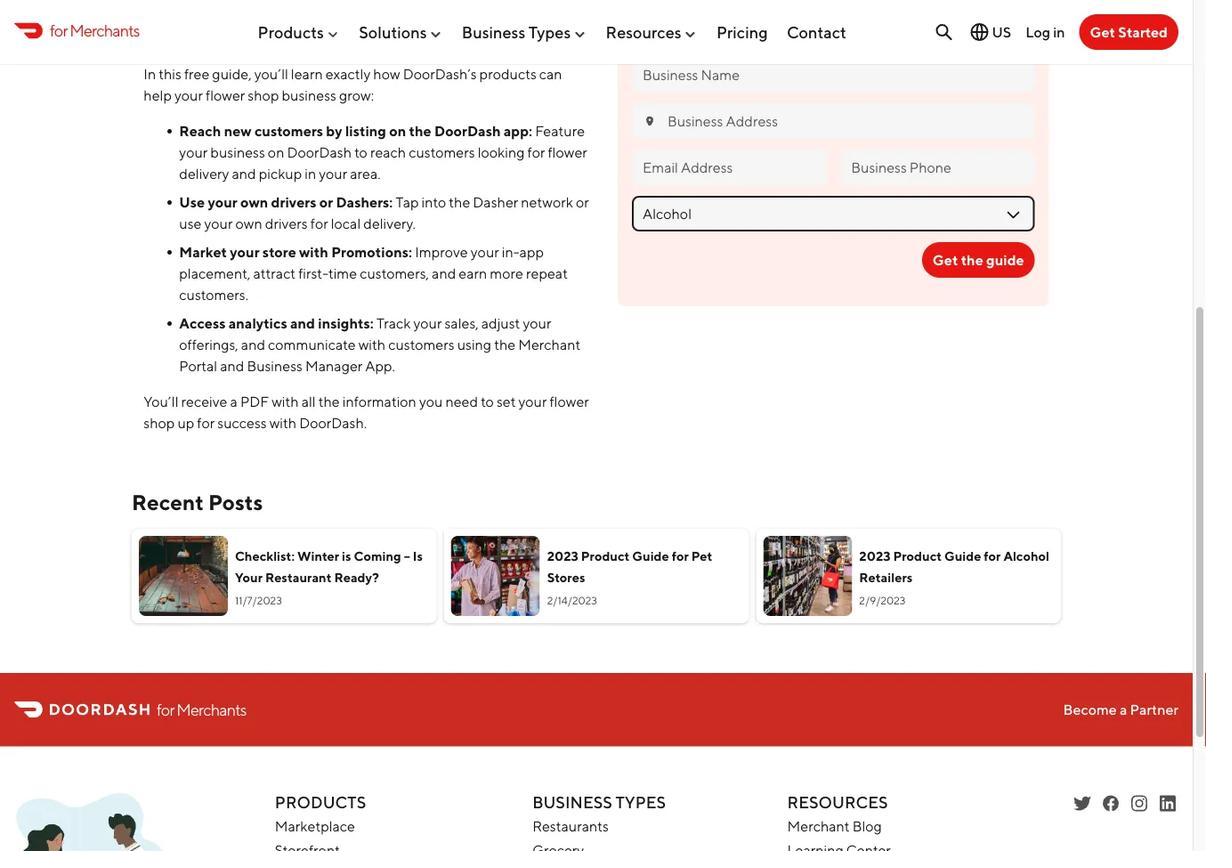 Task type: locate. For each thing, give the bounding box(es) containing it.
with
[[299, 243, 328, 260], [359, 336, 386, 353], [272, 393, 299, 410], [269, 414, 297, 431]]

shop inside in this free guide, you'll learn exactly how doordash's products can help your flower shop business grow:
[[248, 86, 279, 103]]

get inside get started button
[[1090, 24, 1116, 41]]

set
[[497, 393, 516, 410]]

shop down the you'll on the top left of the page
[[144, 414, 175, 431]]

1 vertical spatial business
[[247, 357, 303, 374]]

doordash.
[[299, 414, 367, 431]]

0 horizontal spatial guide
[[632, 548, 669, 563]]

0 vertical spatial doordash
[[351, 0, 450, 21]]

a left pdf
[[230, 393, 238, 410]]

guide for insider's
[[264, 0, 321, 21]]

2 or from the left
[[576, 193, 589, 210]]

1 vertical spatial drivers
[[265, 215, 308, 232]]

0 horizontal spatial on
[[268, 143, 284, 160]]

2 horizontal spatial business
[[533, 792, 612, 811]]

pdf
[[240, 393, 269, 410]]

1 vertical spatial own
[[236, 215, 262, 232]]

products link
[[258, 15, 340, 49]]

to down reach new customers by listing on the doordash app:
[[354, 143, 368, 160]]

coming
[[354, 548, 401, 563]]

the inside track your sales, adjust your offerings, and communicate with customers using the merchant portal and business manager app.
[[494, 336, 516, 353]]

2 vertical spatial guide
[[987, 251, 1024, 268]]

shop for business
[[248, 86, 279, 103]]

tap into the dasher network or use your own drivers for local delivery.
[[179, 193, 589, 232]]

doordash up the "looking"
[[434, 122, 501, 139]]

you'll receive a pdf with all the information you need to set your flower shop up for success with doordash.
[[144, 393, 589, 431]]

0 horizontal spatial or
[[319, 193, 333, 210]]

with up app.
[[359, 336, 386, 353]]

0 vertical spatial for merchants
[[50, 21, 140, 40]]

your inside 'improve your in-app placement, attract first-time customers, and earn more repeat customers.'
[[471, 243, 499, 260]]

1 horizontal spatial business
[[462, 22, 525, 42]]

merchant left blog on the bottom right of page
[[788, 818, 850, 835]]

2023 up retailers
[[859, 548, 891, 563]]

a left partner
[[1120, 701, 1128, 718]]

or up local
[[319, 193, 333, 210]]

customers up into on the top of the page
[[409, 143, 475, 160]]

0 vertical spatial shop
[[248, 86, 279, 103]]

success
[[217, 414, 267, 431]]

is
[[342, 548, 351, 563]]

tap
[[396, 193, 419, 210]]

business types up products
[[462, 22, 571, 42]]

2 guide from the left
[[945, 548, 982, 563]]

and down offerings,
[[220, 357, 244, 374]]

doordash for reach
[[287, 143, 352, 160]]

new
[[224, 122, 252, 139]]

winter
[[297, 548, 339, 563]]

and inside feature your business on doordash to reach customers looking for flower delivery and pickup in your area.
[[232, 165, 256, 182]]

on up pickup
[[268, 143, 284, 160]]

a
[[230, 393, 238, 410], [1120, 701, 1128, 718]]

adjust
[[481, 314, 520, 331]]

2 horizontal spatial get
[[1090, 24, 1116, 41]]

all
[[302, 393, 316, 410]]

own down pickup
[[240, 193, 268, 210]]

or inside tap into the dasher network or use your own drivers for local delivery.
[[576, 193, 589, 210]]

0 horizontal spatial for merchants
[[50, 21, 140, 40]]

guide left alcohol
[[945, 548, 982, 563]]

product inside 2023 product guide for pet stores
[[581, 548, 630, 563]]

mx - winter restaurant checklist image
[[139, 536, 228, 616]]

1 vertical spatial for merchants
[[157, 700, 246, 719]]

1 product from the left
[[581, 548, 630, 563]]

to up 'exactly'
[[326, 0, 347, 21]]

use
[[179, 215, 202, 232]]

your
[[235, 569, 263, 585]]

you'll
[[144, 393, 179, 410]]

0 vertical spatial on
[[389, 122, 406, 139]]

1 vertical spatial types
[[616, 792, 666, 811]]

resources
[[606, 22, 682, 42], [788, 792, 888, 811]]

0 vertical spatial customers
[[255, 122, 323, 139]]

2023 inside 2023 product guide for pet stores
[[547, 548, 579, 563]]

0 vertical spatial in
[[1053, 23, 1065, 40]]

0 vertical spatial merchant
[[518, 336, 581, 353]]

merchant blog link
[[788, 818, 882, 835]]

guide for pet
[[632, 548, 669, 563]]

delivery.
[[364, 215, 416, 232]]

restaurant
[[265, 569, 332, 585]]

marketplace link
[[275, 818, 355, 835]]

1 horizontal spatial business
[[282, 86, 336, 103]]

business
[[462, 22, 525, 42], [247, 357, 303, 374], [533, 792, 612, 811]]

time
[[328, 265, 357, 281]]

0 horizontal spatial types
[[529, 22, 571, 42]]

1 vertical spatial business types
[[533, 792, 666, 811]]

1 horizontal spatial shop
[[248, 86, 279, 103]]

2 vertical spatial business
[[533, 792, 612, 811]]

1 horizontal spatial merchants
[[176, 700, 246, 719]]

merchants
[[70, 21, 140, 40], [176, 700, 246, 719]]

flower right the set at the left of the page
[[550, 393, 589, 410]]

0 horizontal spatial business
[[210, 143, 265, 160]]

to right access
[[735, 23, 754, 46]]

with up first-
[[299, 243, 328, 260]]

and down improve
[[432, 265, 456, 281]]

guide
[[264, 0, 321, 21], [803, 23, 855, 46], [987, 251, 1024, 268]]

2023 up stores
[[547, 548, 579, 563]]

woman behind counter of a pet store with doordash bags on counter image
[[451, 536, 540, 616]]

your inside you'll receive a pdf with all the information you need to set your flower shop up for success with doordash.
[[519, 393, 547, 410]]

linkedin link
[[1157, 793, 1179, 814]]

in right pickup
[[305, 165, 316, 182]]

get access to your guide
[[632, 23, 855, 46]]

product inside 2023 product guide for alcohol retailers
[[893, 548, 942, 563]]

up
[[178, 414, 194, 431]]

to left the set at the left of the page
[[481, 393, 494, 410]]

an
[[144, 0, 172, 21]]

with left all
[[272, 393, 299, 410]]

2 vertical spatial doordash
[[287, 143, 352, 160]]

to inside feature your business on doordash to reach customers looking for flower delivery and pickup in your area.
[[354, 143, 368, 160]]

1 horizontal spatial or
[[576, 193, 589, 210]]

get inside get the guide button
[[933, 251, 958, 268]]

customers inside track your sales, adjust your offerings, and communicate with customers using the merchant portal and business manager app.
[[388, 336, 455, 353]]

Business Name text field
[[643, 65, 1024, 84]]

1 horizontal spatial 2023
[[859, 548, 891, 563]]

marketplace
[[275, 818, 355, 835]]

0 horizontal spatial in
[[305, 165, 316, 182]]

1 horizontal spatial product
[[893, 548, 942, 563]]

this
[[159, 65, 182, 82]]

doordash inside feature your business on doordash to reach customers looking for flower delivery and pickup in your area.
[[287, 143, 352, 160]]

flower up products
[[488, 0, 550, 21]]

twitter image
[[1072, 793, 1093, 814]]

1 vertical spatial merchant
[[788, 818, 850, 835]]

to inside an insider's guide to doordash for flower shops
[[326, 0, 347, 21]]

1 horizontal spatial merchant
[[788, 818, 850, 835]]

product up retailers
[[893, 548, 942, 563]]

2 vertical spatial customers
[[388, 336, 455, 353]]

customers up pickup
[[255, 122, 323, 139]]

flower down guide,
[[206, 86, 245, 103]]

shop inside you'll receive a pdf with all the information you need to set your flower shop up for success with doordash.
[[144, 414, 175, 431]]

doordash up solutions
[[351, 0, 450, 21]]

doordash inside an insider's guide to doordash for flower shops
[[351, 0, 450, 21]]

sales,
[[445, 314, 479, 331]]

1 horizontal spatial get
[[933, 251, 958, 268]]

placement,
[[179, 265, 251, 281]]

0 horizontal spatial merchants
[[70, 21, 140, 40]]

1 horizontal spatial resources
[[788, 792, 888, 811]]

1 vertical spatial resources
[[788, 792, 888, 811]]

for inside an insider's guide to doordash for flower shops
[[455, 0, 483, 21]]

merchant down adjust
[[518, 336, 581, 353]]

guide inside button
[[987, 251, 1024, 268]]

products
[[480, 65, 537, 82]]

0 horizontal spatial resources
[[606, 22, 682, 42]]

2023 product guide for alcohol retailers
[[859, 548, 1050, 585]]

twitter link
[[1072, 793, 1093, 814]]

guide inside an insider's guide to doordash for flower shops
[[264, 0, 321, 21]]

types
[[529, 22, 571, 42], [616, 792, 666, 811]]

own down use your own drivers or dashers:
[[236, 215, 262, 232]]

business
[[282, 86, 336, 103], [210, 143, 265, 160]]

flower down feature
[[548, 143, 587, 160]]

for
[[455, 0, 483, 21], [50, 21, 67, 40], [528, 143, 545, 160], [311, 215, 328, 232], [197, 414, 215, 431], [672, 548, 689, 563], [984, 548, 1001, 563], [157, 700, 174, 719]]

you
[[419, 393, 443, 410]]

or right network
[[576, 193, 589, 210]]

to inside you'll receive a pdf with all the information you need to set your flower shop up for success with doordash.
[[481, 393, 494, 410]]

2 horizontal spatial guide
[[987, 251, 1024, 268]]

0 vertical spatial guide
[[264, 0, 321, 21]]

0 vertical spatial types
[[529, 22, 571, 42]]

1 vertical spatial products
[[275, 792, 366, 811]]

Business Phone text field
[[851, 158, 1024, 177]]

for merchants link
[[14, 19, 140, 43]]

merchant blog
[[788, 818, 882, 835]]

checklist: winter is coming – is your restaurant ready?
[[235, 548, 423, 585]]

2 product from the left
[[893, 548, 942, 563]]

products up the marketplace link
[[275, 792, 366, 811]]

1 horizontal spatial in
[[1053, 23, 1065, 40]]

1 horizontal spatial guide
[[945, 548, 982, 563]]

and left pickup
[[232, 165, 256, 182]]

on up reach at the left top
[[389, 122, 406, 139]]

guide inside 2023 product guide for alcohol retailers
[[945, 548, 982, 563]]

types inside business types link
[[529, 22, 571, 42]]

0 horizontal spatial a
[[230, 393, 238, 410]]

business up pdf
[[247, 357, 303, 374]]

business types up restaurants
[[533, 792, 666, 811]]

log in
[[1026, 23, 1065, 40]]

1 vertical spatial shop
[[144, 414, 175, 431]]

the inside tap into the dasher network or use your own drivers for local delivery.
[[449, 193, 470, 210]]

on inside feature your business on doordash to reach customers looking for flower delivery and pickup in your area.
[[268, 143, 284, 160]]

and inside 'improve your in-app placement, attract first-time customers, and earn more repeat customers.'
[[432, 265, 456, 281]]

ready?
[[334, 569, 379, 585]]

how
[[373, 65, 400, 82]]

2 2023 from the left
[[859, 548, 891, 563]]

shop down you'll at the top left
[[248, 86, 279, 103]]

1 guide from the left
[[632, 548, 669, 563]]

0 vertical spatial a
[[230, 393, 238, 410]]

manager
[[305, 357, 363, 374]]

customers down track
[[388, 336, 455, 353]]

0 vertical spatial drivers
[[271, 193, 317, 210]]

0 horizontal spatial 2023
[[547, 548, 579, 563]]

customers.
[[179, 286, 248, 303]]

0 horizontal spatial merchant
[[518, 336, 581, 353]]

checklist:
[[235, 548, 295, 563]]

product for retailers
[[893, 548, 942, 563]]

guide left the pet
[[632, 548, 669, 563]]

product up stores
[[581, 548, 630, 563]]

0 vertical spatial business
[[282, 86, 336, 103]]

1 vertical spatial a
[[1120, 701, 1128, 718]]

get the guide button
[[922, 242, 1035, 278]]

2/14/2023
[[547, 594, 597, 607]]

0 vertical spatial own
[[240, 193, 268, 210]]

shop
[[248, 86, 279, 103], [144, 414, 175, 431]]

guide inside 2023 product guide for pet stores
[[632, 548, 669, 563]]

in this free guide, you'll learn exactly how doordash's products can help your flower shop business grow:
[[144, 65, 562, 103]]

0 vertical spatial merchants
[[70, 21, 140, 40]]

business inside feature your business on doordash to reach customers looking for flower delivery and pickup in your area.
[[210, 143, 265, 160]]

doordash down the by
[[287, 143, 352, 160]]

in right log
[[1053, 23, 1065, 40]]

1 horizontal spatial for merchants
[[157, 700, 246, 719]]

instagram image
[[1129, 793, 1150, 814]]

0 horizontal spatial product
[[581, 548, 630, 563]]

drivers inside tap into the dasher network or use your own drivers for local delivery.
[[265, 215, 308, 232]]

1 vertical spatial doordash
[[434, 122, 501, 139]]

drivers down use your own drivers or dashers:
[[265, 215, 308, 232]]

1 vertical spatial business
[[210, 143, 265, 160]]

1 horizontal spatial types
[[616, 792, 666, 811]]

2/9/2023
[[859, 594, 906, 607]]

business down "new"
[[210, 143, 265, 160]]

2023
[[547, 548, 579, 563], [859, 548, 891, 563]]

for inside you'll receive a pdf with all the information you need to set your flower shop up for success with doordash.
[[197, 414, 215, 431]]

first-
[[298, 265, 328, 281]]

business up products
[[462, 22, 525, 42]]

0 horizontal spatial get
[[632, 23, 667, 46]]

2023 for 2023 product guide for pet stores
[[547, 548, 579, 563]]

1 vertical spatial customers
[[409, 143, 475, 160]]

1 vertical spatial on
[[268, 143, 284, 160]]

0 horizontal spatial guide
[[264, 0, 321, 21]]

shops
[[144, 22, 202, 48]]

local
[[331, 215, 361, 232]]

facebook link
[[1100, 793, 1122, 814]]

guide
[[632, 548, 669, 563], [945, 548, 982, 563]]

business up restaurants
[[533, 792, 612, 811]]

market your store with promotions:
[[179, 243, 415, 260]]

facebook image
[[1100, 793, 1122, 814]]

2023 inside 2023 product guide for alcohol retailers
[[859, 548, 891, 563]]

1 vertical spatial in
[[305, 165, 316, 182]]

1 horizontal spatial guide
[[803, 23, 855, 46]]

on
[[389, 122, 406, 139], [268, 143, 284, 160]]

get
[[632, 23, 667, 46], [1090, 24, 1116, 41], [933, 251, 958, 268]]

solutions
[[359, 22, 427, 42]]

0 horizontal spatial business
[[247, 357, 303, 374]]

doordash
[[351, 0, 450, 21], [434, 122, 501, 139], [287, 143, 352, 160]]

into
[[422, 193, 446, 210]]

get started
[[1090, 24, 1168, 41]]

the
[[409, 122, 432, 139], [449, 193, 470, 210], [961, 251, 984, 268], [494, 336, 516, 353], [319, 393, 340, 410]]

business down learn
[[282, 86, 336, 103]]

products up learn
[[258, 22, 324, 42]]

0 horizontal spatial shop
[[144, 414, 175, 431]]

partner
[[1130, 701, 1179, 718]]

1 2023 from the left
[[547, 548, 579, 563]]

drivers down pickup
[[271, 193, 317, 210]]



Task type: vqa. For each thing, say whether or not it's contained in the screenshot.
1st Chevron Down icon from the bottom of the page
no



Task type: describe. For each thing, give the bounding box(es) containing it.
1 vertical spatial guide
[[803, 23, 855, 46]]

in-
[[502, 243, 520, 260]]

1 vertical spatial merchants
[[176, 700, 246, 719]]

app:
[[504, 122, 532, 139]]

guide,
[[212, 65, 252, 82]]

doordash's
[[403, 65, 477, 82]]

feature your business on doordash to reach customers looking for flower delivery and pickup in your area.
[[179, 122, 587, 182]]

business inside in this free guide, you'll learn exactly how doordash's products can help your flower shop business grow:
[[282, 86, 336, 103]]

reach new customers by listing on the doordash app:
[[179, 122, 535, 139]]

become a partner link
[[1064, 701, 1179, 718]]

in inside feature your business on doordash to reach customers looking for flower delivery and pickup in your area.
[[305, 165, 316, 182]]

0 vertical spatial resources
[[606, 22, 682, 42]]

the inside you'll receive a pdf with all the information you need to set your flower shop up for success with doordash.
[[319, 393, 340, 410]]

learn
[[291, 65, 323, 82]]

recent
[[132, 490, 204, 515]]

get for get the guide
[[933, 251, 958, 268]]

0 vertical spatial business
[[462, 22, 525, 42]]

for inside feature your business on doordash to reach customers looking for flower delivery and pickup in your area.
[[528, 143, 545, 160]]

customers inside feature your business on doordash to reach customers looking for flower delivery and pickup in your area.
[[409, 143, 475, 160]]

become a partner
[[1064, 701, 1179, 718]]

business inside track your sales, adjust your offerings, and communicate with customers using the merchant portal and business manager app.
[[247, 357, 303, 374]]

listing
[[345, 122, 386, 139]]

restaurants
[[533, 818, 609, 835]]

network
[[521, 193, 573, 210]]

Email Address email field
[[643, 158, 816, 177]]

reach
[[370, 143, 406, 160]]

store
[[263, 243, 296, 260]]

get the guide
[[933, 251, 1024, 268]]

dashers:
[[336, 193, 393, 210]]

dasher in alcohol aisle with basket image
[[763, 536, 852, 616]]

pet
[[692, 548, 713, 563]]

product for stores
[[581, 548, 630, 563]]

pricing
[[717, 22, 768, 42]]

shop for up
[[144, 414, 175, 431]]

earn
[[459, 265, 487, 281]]

guide for the
[[987, 251, 1024, 268]]

you'll
[[254, 65, 288, 82]]

resources link
[[606, 15, 698, 49]]

get started button
[[1080, 14, 1179, 50]]

flower inside you'll receive a pdf with all the information you need to set your flower shop up for success with doordash.
[[550, 393, 589, 410]]

solutions link
[[359, 15, 443, 49]]

posts
[[208, 490, 263, 515]]

more
[[490, 265, 523, 281]]

access
[[179, 314, 226, 331]]

us
[[992, 24, 1012, 41]]

attract
[[253, 265, 296, 281]]

for inside 2023 product guide for pet stores
[[672, 548, 689, 563]]

doordash for flower
[[351, 0, 450, 21]]

merchant inside track your sales, adjust your offerings, and communicate with customers using the merchant portal and business manager app.
[[518, 336, 581, 353]]

Business Address text field
[[668, 111, 1024, 131]]

is
[[413, 548, 423, 563]]

get for get access to your guide
[[632, 23, 667, 46]]

pricing link
[[717, 15, 768, 49]]

analytics
[[229, 314, 287, 331]]

free
[[184, 65, 210, 82]]

in
[[144, 65, 156, 82]]

2023 product guide for pet stores
[[547, 548, 713, 585]]

get for get started
[[1090, 24, 1116, 41]]

can
[[539, 65, 562, 82]]

stores
[[547, 569, 585, 585]]

use
[[179, 193, 205, 210]]

globe line image
[[969, 21, 990, 43]]

with right "success"
[[269, 414, 297, 431]]

improve
[[415, 243, 468, 260]]

exactly
[[326, 65, 371, 82]]

reach
[[179, 122, 221, 139]]

feature
[[535, 122, 585, 139]]

flower inside feature your business on doordash to reach customers looking for flower delivery and pickup in your area.
[[548, 143, 587, 160]]

using
[[457, 336, 492, 353]]

track
[[377, 314, 411, 331]]

offerings,
[[179, 336, 238, 353]]

your inside in this free guide, you'll learn exactly how doordash's products can help your flower shop business grow:
[[174, 86, 203, 103]]

portal
[[179, 357, 217, 374]]

recent posts
[[132, 490, 263, 515]]

and up communicate
[[290, 314, 315, 331]]

for inside for merchants link
[[50, 21, 67, 40]]

location pin image
[[643, 114, 657, 128]]

the inside button
[[961, 251, 984, 268]]

receive
[[181, 393, 227, 410]]

–
[[404, 548, 410, 563]]

instagram link
[[1129, 793, 1150, 814]]

and down the analytics
[[241, 336, 265, 353]]

1 or from the left
[[319, 193, 333, 210]]

a inside you'll receive a pdf with all the information you need to set your flower shop up for success with doordash.
[[230, 393, 238, 410]]

communicate
[[268, 336, 356, 353]]

11/7/2023
[[235, 594, 282, 607]]

blog
[[853, 818, 882, 835]]

with inside track your sales, adjust your offerings, and communicate with customers using the merchant portal and business manager app.
[[359, 336, 386, 353]]

pickup
[[259, 165, 302, 182]]

alcohol
[[1004, 548, 1050, 563]]

2023 for 2023 product guide for alcohol retailers
[[859, 548, 891, 563]]

started
[[1119, 24, 1168, 41]]

0 vertical spatial products
[[258, 22, 324, 42]]

flower inside an insider's guide to doordash for flower shops
[[488, 0, 550, 21]]

contact link
[[787, 15, 847, 49]]

access
[[671, 23, 731, 46]]

flower inside in this free guide, you'll learn exactly how doordash's products can help your flower shop business grow:
[[206, 86, 245, 103]]

area.
[[350, 165, 381, 182]]

guide for alcohol
[[945, 548, 982, 563]]

0 vertical spatial business types
[[462, 22, 571, 42]]

help
[[144, 86, 172, 103]]

your inside tap into the dasher network or use your own drivers for local delivery.
[[204, 215, 233, 232]]

contact
[[787, 22, 847, 42]]

become
[[1064, 701, 1117, 718]]

improve your in-app placement, attract first-time customers, and earn more repeat customers.
[[179, 243, 568, 303]]

for inside 2023 product guide for alcohol retailers
[[984, 548, 1001, 563]]

1 horizontal spatial a
[[1120, 701, 1128, 718]]

1 horizontal spatial on
[[389, 122, 406, 139]]

linkedin image
[[1157, 793, 1179, 814]]

doordash for merchants image
[[14, 793, 167, 851]]

dasher
[[473, 193, 518, 210]]

app.
[[365, 357, 395, 374]]

track your sales, adjust your offerings, and communicate with customers using the merchant portal and business manager app.
[[179, 314, 581, 374]]

own inside tap into the dasher network or use your own drivers for local delivery.
[[236, 215, 262, 232]]

for inside tap into the dasher network or use your own drivers for local delivery.
[[311, 215, 328, 232]]

business types link
[[462, 15, 587, 49]]

repeat
[[526, 265, 568, 281]]

access analytics and insights:
[[179, 314, 377, 331]]



